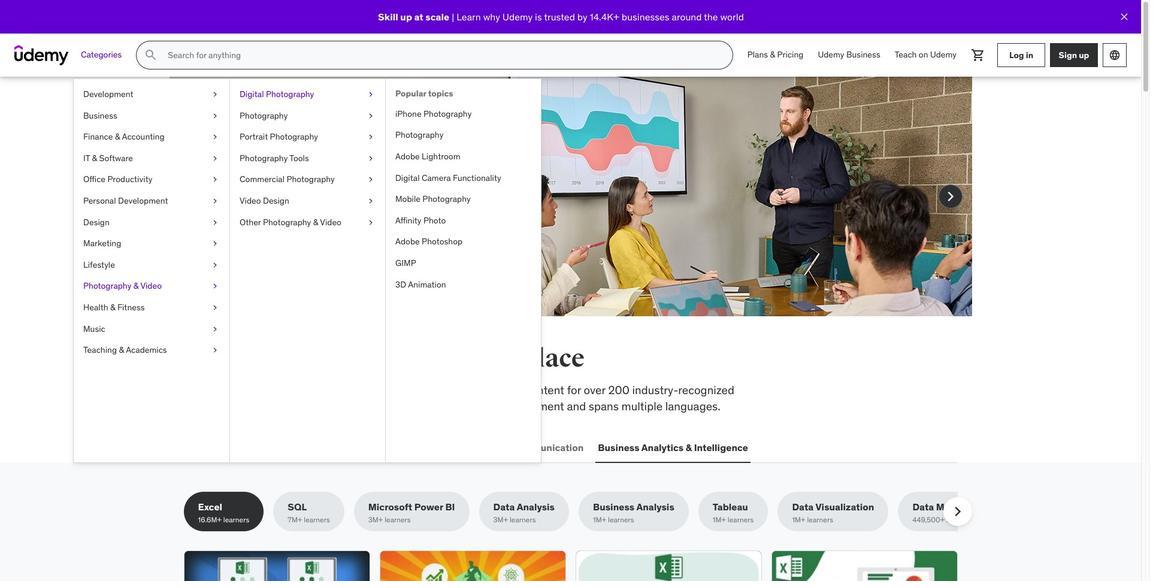 Task type: describe. For each thing, give the bounding box(es) containing it.
choose
[[383, 183, 420, 197]]

you
[[336, 343, 379, 374]]

finance
[[83, 131, 113, 142]]

up for sign
[[1079, 49, 1089, 60]]

development for web
[[209, 441, 270, 453]]

|
[[452, 11, 454, 23]]

covering critical workplace skills to technical topics, including prep content for over 200 industry-recognized certifications, our catalog supports well-rounded professional development and spans multiple languages.
[[184, 383, 734, 413]]

udemy inside build ready-for- anything teams see why leading organizations choose to learn with udemy business.
[[251, 199, 287, 213]]

photography inside "link"
[[83, 281, 131, 291]]

health & fitness
[[83, 302, 145, 313]]

academics
[[126, 344, 167, 355]]

health & fitness link
[[74, 297, 229, 318]]

sql 7m+ learners
[[288, 501, 330, 524]]

lightroom
[[422, 151, 460, 162]]

3d animation
[[395, 279, 446, 290]]

why for anything
[[249, 183, 269, 197]]

xsmall image for finance & accounting
[[210, 131, 220, 143]]

14.4k+
[[590, 11, 619, 23]]

camera
[[422, 172, 451, 183]]

digital photography
[[240, 89, 314, 99]]

content
[[525, 383, 564, 397]]

music link
[[74, 318, 229, 340]]

& for software
[[92, 153, 97, 163]]

data visualization 1m+ learners
[[792, 501, 874, 524]]

data for data modeling
[[912, 501, 934, 513]]

portrait photography link
[[230, 126, 385, 148]]

photography & video
[[83, 281, 162, 291]]

1m+ for data visualization
[[792, 515, 805, 524]]

skills inside the covering critical workplace skills to technical topics, including prep content for over 200 industry-recognized certifications, our catalog supports well-rounded professional development and spans multiple languages.
[[324, 383, 349, 397]]

iphone photography link
[[386, 104, 541, 125]]

lifestyle
[[83, 259, 115, 270]]

technical
[[365, 383, 411, 397]]

affinity photo link
[[386, 210, 541, 231]]

0 vertical spatial development
[[83, 89, 133, 99]]

analysis for data analysis
[[517, 501, 555, 513]]

photography down photography tools link
[[287, 174, 335, 185]]

mobile
[[395, 194, 420, 204]]

productivity
[[107, 174, 152, 185]]

analysis for business analysis
[[636, 501, 674, 513]]

design link
[[74, 212, 229, 233]]

udemy image
[[14, 45, 69, 65]]

3d
[[395, 279, 406, 290]]

xsmall image for photography
[[366, 110, 376, 122]]

xsmall image for video design
[[366, 195, 376, 207]]

udemy business
[[818, 49, 880, 60]]

critical
[[232, 383, 266, 397]]

learn
[[436, 183, 461, 197]]

xsmall image for marketing
[[210, 238, 220, 250]]

around
[[672, 11, 702, 23]]

log
[[1009, 49, 1024, 60]]

0 horizontal spatial in
[[446, 343, 469, 374]]

photography up commercial
[[240, 153, 288, 163]]

learners inside the data modeling 449,500+ learners
[[946, 515, 972, 524]]

photography inside 'link'
[[263, 217, 311, 227]]

0 vertical spatial in
[[1026, 49, 1033, 60]]

photography tools link
[[230, 148, 385, 169]]

submit search image
[[144, 48, 158, 62]]

photography link for portrait photography
[[230, 105, 385, 126]]

xsmall image for photography tools
[[366, 153, 376, 164]]

finance & accounting link
[[74, 126, 229, 148]]

business for business
[[83, 110, 117, 121]]

multiple
[[621, 399, 663, 413]]

digital photography element
[[385, 79, 541, 462]]

& inside "button"
[[686, 441, 692, 453]]

gimp link
[[386, 253, 541, 274]]

business analytics & intelligence
[[598, 441, 748, 453]]

mobile photography link
[[386, 189, 541, 210]]

3m+ inside data analysis 3m+ learners
[[493, 515, 508, 524]]

animation
[[408, 279, 446, 290]]

sign up
[[1059, 49, 1089, 60]]

anything
[[227, 153, 312, 178]]

xsmall image for office productivity
[[210, 174, 220, 186]]

xsmall image for portrait photography
[[366, 131, 376, 143]]

& inside 'link'
[[313, 217, 318, 227]]

fitness
[[117, 302, 145, 313]]

portrait photography
[[240, 131, 318, 142]]

business.
[[290, 199, 338, 213]]

business analytics & intelligence button
[[596, 433, 751, 462]]

Search for anything text field
[[166, 45, 718, 65]]

workplace
[[269, 383, 321, 397]]

photography down digital camera functionality
[[422, 194, 471, 204]]

0 vertical spatial skills
[[266, 343, 331, 374]]

communication
[[511, 441, 584, 453]]

xsmall image for design
[[210, 217, 220, 228]]

plans
[[747, 49, 768, 60]]

photoshop
[[422, 236, 462, 247]]

popular topics
[[395, 88, 453, 99]]

xsmall image for music
[[210, 323, 220, 335]]

sign up link
[[1050, 43, 1098, 67]]

& for fitness
[[110, 302, 115, 313]]

data for data visualization
[[792, 501, 814, 513]]

development
[[498, 399, 564, 413]]

adobe photoshop link
[[386, 231, 541, 253]]

udemy left is
[[502, 11, 533, 23]]

learners inside excel 16.6m+ learners
[[223, 515, 249, 524]]

photography up tools
[[270, 131, 318, 142]]

learners inside business analysis 1m+ learners
[[608, 515, 634, 524]]

scale
[[425, 11, 449, 23]]

microsoft power bi 3m+ learners
[[368, 501, 455, 524]]

for-
[[344, 129, 379, 154]]

including
[[450, 383, 496, 397]]

catalog
[[275, 399, 312, 413]]

photography up portrait photography
[[266, 89, 314, 99]]

health
[[83, 302, 108, 313]]

prep
[[499, 383, 522, 397]]

1 horizontal spatial video
[[240, 195, 261, 206]]

need
[[384, 343, 441, 374]]

& for video
[[133, 281, 139, 291]]

xsmall image for teaching & academics
[[210, 344, 220, 356]]

learners inside tableau 1m+ learners
[[728, 515, 754, 524]]

web
[[186, 441, 207, 453]]

7m+
[[288, 515, 302, 524]]

categories button
[[74, 41, 129, 69]]

3m+ inside microsoft power bi 3m+ learners
[[368, 515, 383, 524]]

excel
[[198, 501, 222, 513]]

other
[[240, 217, 261, 227]]

tableau
[[713, 501, 748, 513]]

on
[[919, 49, 928, 60]]

xsmall image for health & fitness
[[210, 302, 220, 314]]

why for scale
[[483, 11, 500, 23]]

build ready-for- anything teams see why leading organizations choose to learn with udemy business.
[[227, 129, 461, 213]]

one
[[474, 343, 517, 374]]

topic filters element
[[184, 492, 993, 531]]



Task type: locate. For each thing, give the bounding box(es) containing it.
up for skill
[[400, 11, 412, 23]]

xsmall image
[[210, 110, 220, 122], [366, 110, 376, 122], [210, 131, 220, 143], [210, 153, 220, 164], [366, 153, 376, 164], [366, 174, 376, 186], [366, 217, 376, 228], [210, 238, 220, 250], [210, 281, 220, 292], [210, 323, 220, 335]]

xsmall image inside the health & fitness link
[[210, 302, 220, 314]]

plans & pricing link
[[740, 41, 811, 69]]

to left learn
[[422, 183, 433, 197]]

photography down "video design" link
[[263, 217, 311, 227]]

adobe left lightroom
[[395, 151, 420, 162]]

languages.
[[665, 399, 721, 413]]

digital for digital camera functionality
[[395, 172, 420, 183]]

music
[[83, 323, 105, 334]]

1 vertical spatial to
[[352, 383, 362, 397]]

power
[[414, 501, 443, 513]]

1 vertical spatial digital
[[395, 172, 420, 183]]

business link
[[74, 105, 229, 126]]

business for business analytics & intelligence
[[598, 441, 639, 453]]

supports
[[315, 399, 360, 413]]

0 vertical spatial why
[[483, 11, 500, 23]]

modeling
[[936, 501, 979, 513]]

1 horizontal spatial photography link
[[386, 125, 541, 146]]

marketing
[[83, 238, 121, 249]]

2 learners from the left
[[304, 515, 330, 524]]

photography link for adobe lightroom
[[386, 125, 541, 146]]

teaching & academics link
[[74, 340, 229, 361]]

0 horizontal spatial the
[[223, 343, 262, 374]]

next image inside the "topic filters" element
[[948, 502, 967, 521]]

video inside 'link'
[[320, 217, 341, 227]]

development inside button
[[209, 441, 270, 453]]

choose a language image
[[1109, 49, 1121, 61]]

trusted
[[544, 11, 575, 23]]

1 data from the left
[[493, 501, 515, 513]]

up right sign
[[1079, 49, 1089, 60]]

other photography & video
[[240, 217, 341, 227]]

adobe for adobe lightroom
[[395, 151, 420, 162]]

0 horizontal spatial up
[[400, 11, 412, 23]]

xsmall image inside personal development link
[[210, 195, 220, 207]]

& right it
[[92, 153, 97, 163]]

in
[[1026, 49, 1033, 60], [446, 343, 469, 374]]

carousel element
[[169, 77, 972, 345]]

digital inside digital camera functionality link
[[395, 172, 420, 183]]

xsmall image inside business link
[[210, 110, 220, 122]]

visualization
[[815, 501, 874, 513]]

with
[[227, 199, 248, 213]]

1 3m+ from the left
[[368, 515, 383, 524]]

& right health at left
[[110, 302, 115, 313]]

place
[[522, 343, 585, 374]]

xsmall image inside music link
[[210, 323, 220, 335]]

0 horizontal spatial analysis
[[517, 501, 555, 513]]

xsmall image for personal development
[[210, 195, 220, 207]]

1 vertical spatial video
[[320, 217, 341, 227]]

adobe down the affinity
[[395, 236, 420, 247]]

0 horizontal spatial 3m+
[[368, 515, 383, 524]]

xsmall image for other photography & video
[[366, 217, 376, 228]]

accounting
[[122, 131, 164, 142]]

skills up workplace
[[266, 343, 331, 374]]

iphone photography
[[395, 108, 472, 119]]

1 vertical spatial next image
[[948, 502, 967, 521]]

learn
[[457, 11, 481, 23]]

1 horizontal spatial design
[[263, 195, 289, 206]]

shopping cart with 0 items image
[[971, 48, 985, 62]]

0 horizontal spatial to
[[352, 383, 362, 397]]

& inside "link"
[[133, 281, 139, 291]]

it & software link
[[74, 148, 229, 169]]

is
[[535, 11, 542, 23]]

teaching
[[83, 344, 117, 355]]

professional
[[433, 399, 495, 413]]

1 analysis from the left
[[517, 501, 555, 513]]

see
[[227, 183, 246, 197]]

development
[[83, 89, 133, 99], [118, 195, 168, 206], [209, 441, 270, 453]]

adobe
[[395, 151, 420, 162], [395, 236, 420, 247]]

0 vertical spatial digital
[[240, 89, 264, 99]]

0 vertical spatial video
[[240, 195, 261, 206]]

to
[[422, 183, 433, 197], [352, 383, 362, 397]]

skills up the supports
[[324, 383, 349, 397]]

digital up portrait
[[240, 89, 264, 99]]

businesses
[[622, 11, 669, 23]]

1 horizontal spatial 1m+
[[713, 515, 726, 524]]

xsmall image for commercial photography
[[366, 174, 376, 186]]

0 horizontal spatial digital
[[240, 89, 264, 99]]

1 horizontal spatial digital
[[395, 172, 420, 183]]

next image inside 'carousel' element
[[941, 187, 960, 206]]

0 vertical spatial up
[[400, 11, 412, 23]]

the up critical
[[223, 343, 262, 374]]

web development
[[186, 441, 270, 453]]

6 learners from the left
[[728, 515, 754, 524]]

1 horizontal spatial analysis
[[636, 501, 674, 513]]

1 vertical spatial adobe
[[395, 236, 420, 247]]

teaching & academics
[[83, 344, 167, 355]]

affinity
[[395, 215, 421, 226]]

video up other
[[240, 195, 261, 206]]

microsoft
[[368, 501, 412, 513]]

digital for digital photography
[[240, 89, 264, 99]]

in right log
[[1026, 49, 1033, 60]]

xsmall image inside photography link
[[366, 110, 376, 122]]

xsmall image for photography & video
[[210, 281, 220, 292]]

1 horizontal spatial the
[[704, 11, 718, 23]]

xsmall image inside finance & accounting link
[[210, 131, 220, 143]]

1 vertical spatial development
[[118, 195, 168, 206]]

it
[[83, 153, 90, 163]]

1m+ inside tableau 1m+ learners
[[713, 515, 726, 524]]

personal development
[[83, 195, 168, 206]]

2 horizontal spatial data
[[912, 501, 934, 513]]

1 vertical spatial design
[[83, 217, 110, 227]]

2 adobe from the top
[[395, 236, 420, 247]]

0 horizontal spatial data
[[493, 501, 515, 513]]

commercial
[[240, 174, 285, 185]]

video inside "link"
[[140, 281, 162, 291]]

1m+ for business analysis
[[593, 515, 606, 524]]

&
[[770, 49, 775, 60], [115, 131, 120, 142], [92, 153, 97, 163], [313, 217, 318, 227], [133, 281, 139, 291], [110, 302, 115, 313], [119, 344, 124, 355], [686, 441, 692, 453]]

449,500+
[[912, 515, 945, 524]]

why right learn
[[483, 11, 500, 23]]

1m+ inside 'data visualization 1m+ learners'
[[792, 515, 805, 524]]

gimp
[[395, 258, 416, 268]]

xsmall image inside development link
[[210, 89, 220, 100]]

1 vertical spatial why
[[249, 183, 269, 197]]

teams
[[316, 153, 374, 178]]

photography down topics
[[423, 108, 472, 119]]

bi
[[445, 501, 455, 513]]

2 1m+ from the left
[[713, 515, 726, 524]]

1m+ inside business analysis 1m+ learners
[[593, 515, 606, 524]]

to up the supports
[[352, 383, 362, 397]]

digital
[[240, 89, 264, 99], [395, 172, 420, 183]]

affinity photo
[[395, 215, 446, 226]]

1 vertical spatial the
[[223, 343, 262, 374]]

topics
[[428, 88, 453, 99]]

data for data analysis
[[493, 501, 515, 513]]

0 horizontal spatial 1m+
[[593, 515, 606, 524]]

data inside data analysis 3m+ learners
[[493, 501, 515, 513]]

& for pricing
[[770, 49, 775, 60]]

learners inside microsoft power bi 3m+ learners
[[385, 515, 411, 524]]

communication button
[[509, 433, 586, 462]]

2 vertical spatial video
[[140, 281, 162, 291]]

learners inside sql 7m+ learners
[[304, 515, 330, 524]]

the
[[704, 11, 718, 23], [223, 343, 262, 374]]

3 1m+ from the left
[[792, 515, 805, 524]]

next image for 'carousel' element
[[941, 187, 960, 206]]

business
[[846, 49, 880, 60], [83, 110, 117, 121], [598, 441, 639, 453], [593, 501, 634, 513]]

business inside "button"
[[598, 441, 639, 453]]

4 learners from the left
[[510, 515, 536, 524]]

data up 449,500+
[[912, 501, 934, 513]]

analysis
[[517, 501, 555, 513], [636, 501, 674, 513]]

0 horizontal spatial why
[[249, 183, 269, 197]]

xsmall image inside the commercial photography link
[[366, 174, 376, 186]]

it & software
[[83, 153, 133, 163]]

leadership button
[[369, 433, 425, 462]]

udemy right "on"
[[930, 49, 957, 60]]

ready-
[[283, 129, 344, 154]]

xsmall image for business
[[210, 110, 220, 122]]

video down lifestyle link
[[140, 281, 162, 291]]

0 horizontal spatial photography link
[[230, 105, 385, 126]]

1 1m+ from the left
[[593, 515, 606, 524]]

xsmall image inside it & software link
[[210, 153, 220, 164]]

7 learners from the left
[[807, 515, 833, 524]]

finance & accounting
[[83, 131, 164, 142]]

xsmall image inside design link
[[210, 217, 220, 228]]

photography up portrait
[[240, 110, 288, 121]]

2 horizontal spatial 1m+
[[792, 515, 805, 524]]

the left world
[[704, 11, 718, 23]]

& right teaching
[[119, 344, 124, 355]]

1 horizontal spatial in
[[1026, 49, 1033, 60]]

tableau 1m+ learners
[[713, 501, 754, 524]]

xsmall image inside "video design" link
[[366, 195, 376, 207]]

xsmall image
[[210, 89, 220, 100], [366, 89, 376, 100], [366, 131, 376, 143], [210, 174, 220, 186], [210, 195, 220, 207], [366, 195, 376, 207], [210, 217, 220, 228], [210, 259, 220, 271], [210, 302, 220, 314], [210, 344, 220, 356]]

why
[[483, 11, 500, 23], [249, 183, 269, 197]]

popular
[[395, 88, 426, 99]]

xsmall image inside digital photography link
[[366, 89, 376, 100]]

3 learners from the left
[[385, 515, 411, 524]]

digital inside digital photography link
[[240, 89, 264, 99]]

development link
[[74, 84, 229, 105]]

8 learners from the left
[[946, 515, 972, 524]]

to inside build ready-for- anything teams see why leading organizations choose to learn with udemy business.
[[422, 183, 433, 197]]

0 horizontal spatial design
[[83, 217, 110, 227]]

2 vertical spatial development
[[209, 441, 270, 453]]

analysis inside business analysis 1m+ learners
[[636, 501, 674, 513]]

xsmall image inside teaching & academics link
[[210, 344, 220, 356]]

1 horizontal spatial data
[[792, 501, 814, 513]]

xsmall image for development
[[210, 89, 220, 100]]

xsmall image inside photography tools link
[[366, 153, 376, 164]]

data right bi
[[493, 501, 515, 513]]

development for personal
[[118, 195, 168, 206]]

teach on udemy
[[895, 49, 957, 60]]

2 horizontal spatial video
[[320, 217, 341, 227]]

next image
[[941, 187, 960, 206], [948, 502, 967, 521]]

up left at
[[400, 11, 412, 23]]

log in link
[[997, 43, 1045, 67]]

why inside build ready-for- anything teams see why leading organizations choose to learn with udemy business.
[[249, 183, 269, 197]]

xsmall image for digital photography
[[366, 89, 376, 100]]

5 learners from the left
[[608, 515, 634, 524]]

xsmall image inside office productivity link
[[210, 174, 220, 186]]

data inside the data modeling 449,500+ learners
[[912, 501, 934, 513]]

learners inside 'data visualization 1m+ learners'
[[807, 515, 833, 524]]

learners
[[223, 515, 249, 524], [304, 515, 330, 524], [385, 515, 411, 524], [510, 515, 536, 524], [608, 515, 634, 524], [728, 515, 754, 524], [807, 515, 833, 524], [946, 515, 972, 524]]

xsmall image for lifestyle
[[210, 259, 220, 271]]

video design link
[[230, 190, 385, 212]]

xsmall image for it & software
[[210, 153, 220, 164]]

our
[[255, 399, 272, 413]]

& right analytics
[[686, 441, 692, 453]]

web development button
[[184, 433, 272, 462]]

video
[[240, 195, 261, 206], [320, 217, 341, 227], [140, 281, 162, 291]]

photography link up ready-
[[230, 105, 385, 126]]

skill
[[378, 11, 398, 23]]

xsmall image inside photography & video "link"
[[210, 281, 220, 292]]

1 horizontal spatial to
[[422, 183, 433, 197]]

& up fitness
[[133, 281, 139, 291]]

build
[[227, 129, 279, 154]]

teach on udemy link
[[888, 41, 964, 69]]

1 learners from the left
[[223, 515, 249, 524]]

lifestyle link
[[74, 254, 229, 276]]

adobe lightroom link
[[386, 146, 541, 167]]

3d animation link
[[386, 274, 541, 295]]

& right finance
[[115, 131, 120, 142]]

xsmall image inside other photography & video 'link'
[[366, 217, 376, 228]]

development down office productivity link
[[118, 195, 168, 206]]

xsmall image inside lifestyle link
[[210, 259, 220, 271]]

1 horizontal spatial up
[[1079, 49, 1089, 60]]

3 data from the left
[[912, 501, 934, 513]]

1 vertical spatial in
[[446, 343, 469, 374]]

0 vertical spatial adobe
[[395, 151, 420, 162]]

data inside 'data visualization 1m+ learners'
[[792, 501, 814, 513]]

0 vertical spatial next image
[[941, 187, 960, 206]]

world
[[720, 11, 744, 23]]

1 vertical spatial skills
[[324, 383, 349, 397]]

xsmall image inside marketing link
[[210, 238, 220, 250]]

1 horizontal spatial why
[[483, 11, 500, 23]]

video design
[[240, 195, 289, 206]]

next image for the "topic filters" element
[[948, 502, 967, 521]]

digital up mobile
[[395, 172, 420, 183]]

2 analysis from the left
[[636, 501, 674, 513]]

teach
[[895, 49, 917, 60]]

photography
[[266, 89, 314, 99], [423, 108, 472, 119], [240, 110, 288, 121], [395, 130, 443, 140], [270, 131, 318, 142], [240, 153, 288, 163], [287, 174, 335, 185], [422, 194, 471, 204], [263, 217, 311, 227], [83, 281, 131, 291]]

design down personal
[[83, 217, 110, 227]]

photography up 'health & fitness'
[[83, 281, 131, 291]]

2 3m+ from the left
[[493, 515, 508, 524]]

photography link up lightroom
[[386, 125, 541, 146]]

& for academics
[[119, 344, 124, 355]]

photography & video link
[[74, 276, 229, 297]]

by
[[577, 11, 587, 23]]

business inside business analysis 1m+ learners
[[593, 501, 634, 513]]

video down business.
[[320, 217, 341, 227]]

xsmall image inside portrait photography link
[[366, 131, 376, 143]]

business analysis 1m+ learners
[[593, 501, 674, 524]]

adobe for adobe photoshop
[[395, 236, 420, 247]]

udemy up other
[[251, 199, 287, 213]]

1 vertical spatial up
[[1079, 49, 1089, 60]]

development right web
[[209, 441, 270, 453]]

0 horizontal spatial video
[[140, 281, 162, 291]]

topics,
[[413, 383, 447, 397]]

design down the commercial photography
[[263, 195, 289, 206]]

1 adobe from the top
[[395, 151, 420, 162]]

excel 16.6m+ learners
[[198, 501, 249, 524]]

in up including at left bottom
[[446, 343, 469, 374]]

& right plans
[[770, 49, 775, 60]]

to inside the covering critical workplace skills to technical topics, including prep content for over 200 industry-recognized certifications, our catalog supports well-rounded professional development and spans multiple languages.
[[352, 383, 362, 397]]

& for accounting
[[115, 131, 120, 142]]

analytics
[[641, 441, 684, 453]]

analysis inside data analysis 3m+ learners
[[517, 501, 555, 513]]

why right 'see' at the top of page
[[249, 183, 269, 197]]

0 vertical spatial the
[[704, 11, 718, 23]]

0 vertical spatial design
[[263, 195, 289, 206]]

close image
[[1118, 11, 1130, 23]]

0 vertical spatial to
[[422, 183, 433, 197]]

development down categories dropdown button
[[83, 89, 133, 99]]

1 horizontal spatial 3m+
[[493, 515, 508, 524]]

data left visualization
[[792, 501, 814, 513]]

photography up adobe lightroom
[[395, 130, 443, 140]]

business for business analysis 1m+ learners
[[593, 501, 634, 513]]

sign
[[1059, 49, 1077, 60]]

up
[[400, 11, 412, 23], [1079, 49, 1089, 60]]

digital photography link
[[230, 84, 385, 105]]

2 data from the left
[[792, 501, 814, 513]]

& down business.
[[313, 217, 318, 227]]

sql
[[288, 501, 307, 513]]

learners inside data analysis 3m+ learners
[[510, 515, 536, 524]]

udemy right pricing
[[818, 49, 844, 60]]



Task type: vqa. For each thing, say whether or not it's contained in the screenshot.
"|"
yes



